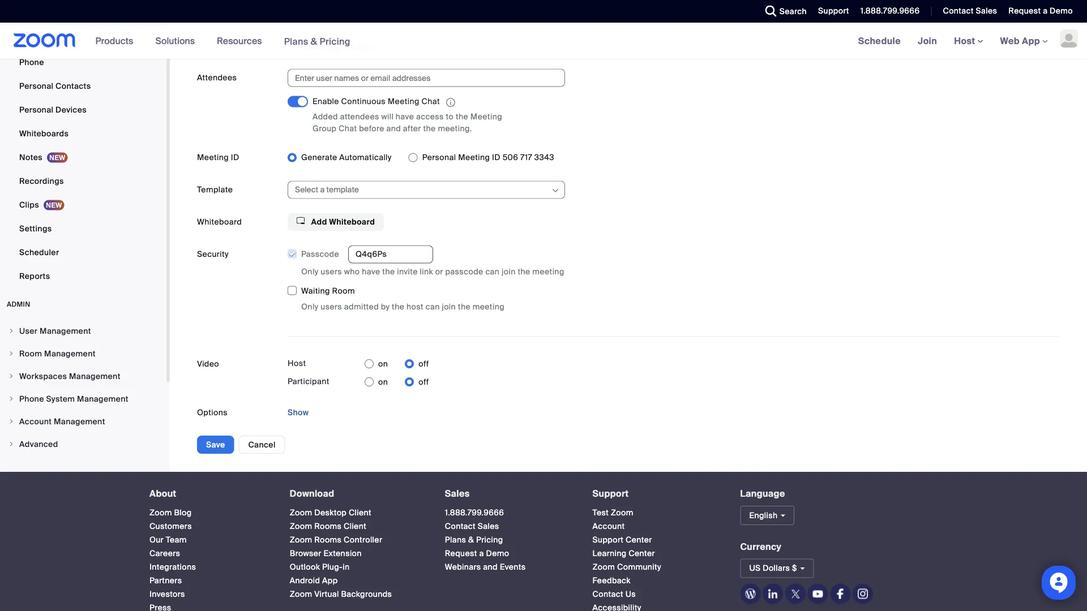 Task type: locate. For each thing, give the bounding box(es) containing it.
right image for workspaces management
[[8, 373, 15, 380]]

management up the room management
[[40, 326, 91, 337]]

demo up webinars and events link
[[486, 549, 510, 559]]

on inside host 'option group'
[[378, 359, 388, 370]]

0 horizontal spatial contact
[[445, 521, 476, 532]]

can right passcode
[[486, 267, 500, 277]]

1 vertical spatial room
[[19, 349, 42, 359]]

support inside test zoom account support center learning center zoom community feedback contact us
[[593, 535, 624, 545]]

1 right image from the top
[[8, 328, 15, 335]]

video
[[197, 359, 219, 370]]

1 horizontal spatial demo
[[1050, 6, 1074, 16]]

phone for phone
[[19, 57, 44, 68]]

1 off from the top
[[419, 359, 429, 370]]

1 horizontal spatial meeting
[[473, 302, 505, 313]]

webinars inside '1.888.799.9666 contact sales plans & pricing request a demo webinars and events'
[[445, 562, 481, 573]]

phone down workspaces
[[19, 394, 44, 405]]

2 phone from the top
[[19, 394, 44, 405]]

account inside menu item
[[19, 417, 52, 427]]

0 vertical spatial webinars
[[19, 33, 56, 44]]

right image left system
[[8, 396, 15, 403]]

meeting inside meeting id option group
[[458, 152, 490, 163]]

zoom desktop client link
[[290, 508, 372, 518]]

meeting id option group
[[288, 149, 1061, 167]]

1 horizontal spatial chat
[[422, 96, 440, 107]]

0 vertical spatial &
[[311, 35, 317, 47]]

partners
[[150, 576, 182, 586]]

personal contacts link
[[0, 75, 167, 98]]

solutions button
[[155, 23, 200, 59]]

zoom desktop client zoom rooms client zoom rooms controller browser extension outlook plug-in android app zoom virtual backgrounds
[[290, 508, 392, 600]]

1 vertical spatial contact
[[445, 521, 476, 532]]

demo up profile picture
[[1050, 6, 1074, 16]]

user
[[19, 326, 38, 337]]

center
[[626, 535, 653, 545], [629, 549, 655, 559]]

1 horizontal spatial plans
[[445, 535, 466, 545]]

before
[[359, 123, 385, 134]]

0 horizontal spatial and
[[387, 123, 401, 134]]

0 vertical spatial only
[[301, 267, 319, 277]]

0 vertical spatial host
[[955, 35, 978, 47]]

off
[[419, 359, 429, 370], [419, 377, 429, 388]]

0 vertical spatial can
[[486, 267, 500, 277]]

0 horizontal spatial a
[[480, 549, 484, 559]]

product information navigation
[[87, 23, 359, 60]]

rooms down "zoom rooms client" link
[[315, 535, 342, 545]]

1 horizontal spatial a
[[1044, 6, 1048, 16]]

0 vertical spatial on
[[378, 359, 388, 370]]

only users admitted by the host can join the meeting
[[301, 302, 505, 313]]

2 off from the top
[[419, 377, 429, 388]]

off down host 'option group' on the bottom
[[419, 377, 429, 388]]

2 users from the top
[[321, 302, 342, 313]]

3 right image from the top
[[8, 441, 15, 448]]

personal up whiteboards
[[19, 105, 53, 115]]

1 horizontal spatial can
[[486, 267, 500, 277]]

sales down the 1.888.799.9666 link
[[478, 521, 499, 532]]

plans down the 1.888.799.9666 link
[[445, 535, 466, 545]]

personal inside meeting id option group
[[423, 152, 456, 163]]

0 vertical spatial meeting
[[341, 41, 373, 52]]

plans & pricing link
[[284, 35, 351, 47], [284, 35, 351, 47], [445, 535, 503, 545]]

right image left workspaces
[[8, 373, 15, 380]]

2 right image from the top
[[8, 351, 15, 358]]

a up web app dropdown button at the top of page
[[1044, 6, 1048, 16]]

attendees
[[340, 111, 379, 122]]

whiteboard inside button
[[329, 217, 375, 227]]

zoom rooms controller link
[[290, 535, 383, 545]]

id left 506
[[492, 152, 501, 163]]

web
[[1001, 35, 1020, 47]]

meetings navigation
[[850, 23, 1088, 60]]

rooms
[[315, 521, 342, 532], [315, 535, 342, 545]]

chat up access
[[422, 96, 440, 107]]

notes
[[19, 152, 42, 163]]

us dollars $
[[750, 564, 798, 574]]

only down 'waiting'
[[301, 302, 319, 313]]

right image left 'account management'
[[8, 419, 15, 426]]

plans inside 'product information' navigation
[[284, 35, 309, 47]]

management down room management menu item
[[69, 372, 121, 382]]

1 vertical spatial only
[[301, 302, 319, 313]]

1 vertical spatial have
[[362, 267, 380, 277]]

0 vertical spatial client
[[349, 508, 372, 518]]

1.888.799.9666 inside '1.888.799.9666 contact sales plans & pricing request a demo webinars and events'
[[445, 508, 504, 518]]

0 horizontal spatial demo
[[486, 549, 510, 559]]

dollars
[[763, 564, 791, 574]]

customers link
[[150, 521, 192, 532]]

personal meeting id 506 717 3343
[[423, 152, 555, 163]]

1 vertical spatial on
[[378, 377, 388, 388]]

&
[[311, 35, 317, 47], [469, 535, 474, 545]]

0 horizontal spatial room
[[19, 349, 42, 359]]

room management
[[19, 349, 96, 359]]

0 horizontal spatial app
[[322, 576, 338, 586]]

0 vertical spatial app
[[1023, 35, 1041, 47]]

only up 'waiting'
[[301, 267, 319, 277]]

3 right image from the top
[[8, 419, 15, 426]]

0 horizontal spatial sales
[[445, 489, 470, 500]]

right image inside phone system management menu item
[[8, 396, 15, 403]]

webinars up personal contacts
[[19, 33, 56, 44]]

have for the
[[362, 267, 380, 277]]

download
[[290, 489, 335, 500]]

0 horizontal spatial account
[[19, 417, 52, 427]]

1 horizontal spatial and
[[483, 562, 498, 573]]

support down account link
[[593, 535, 624, 545]]

2 only from the top
[[301, 302, 319, 313]]

will
[[382, 111, 394, 122]]

0 vertical spatial 1.888.799.9666
[[861, 6, 920, 16]]

off inside host 'option group'
[[419, 359, 429, 370]]

meeting up added attendees will have access to the meeting group chat before and after the meeting.
[[388, 96, 420, 107]]

right image inside user management menu item
[[8, 328, 15, 335]]

have
[[396, 111, 414, 122], [362, 267, 380, 277]]

on inside 'participant' option group
[[378, 377, 388, 388]]

1 vertical spatial demo
[[486, 549, 510, 559]]

1 horizontal spatial webinars
[[445, 562, 481, 573]]

1 id from the left
[[231, 152, 239, 163]]

1 horizontal spatial account
[[593, 521, 625, 532]]

Persistent Chat, enter email address,Enter user names or email addresses text field
[[295, 69, 548, 86]]

0 vertical spatial right image
[[8, 373, 15, 380]]

management down phone system management menu item
[[54, 417, 105, 427]]

1 vertical spatial account
[[593, 521, 625, 532]]

plans right 'resources' dropdown button
[[284, 35, 309, 47]]

meeting
[[388, 96, 420, 107], [471, 111, 502, 122], [197, 152, 229, 163], [458, 152, 490, 163]]

have for access
[[396, 111, 414, 122]]

1 vertical spatial center
[[629, 549, 655, 559]]

contact inside '1.888.799.9666 contact sales plans & pricing request a demo webinars and events'
[[445, 521, 476, 532]]

meeting
[[341, 41, 373, 52], [533, 267, 565, 277], [473, 302, 505, 313]]

0 vertical spatial chat
[[422, 96, 440, 107]]

demo
[[1050, 6, 1074, 16], [486, 549, 510, 559]]

1 users from the top
[[321, 267, 342, 277]]

1 vertical spatial app
[[322, 576, 338, 586]]

users up waiting room
[[321, 267, 342, 277]]

0 horizontal spatial 1.888.799.9666
[[445, 508, 504, 518]]

security group
[[287, 246, 1061, 313]]

center up community
[[629, 549, 655, 559]]

0 vertical spatial contact
[[944, 6, 974, 16]]

1 horizontal spatial &
[[469, 535, 474, 545]]

1 vertical spatial pricing
[[476, 535, 503, 545]]

1.888.799.9666 button
[[853, 0, 923, 23], [861, 6, 920, 16]]

recordings link
[[0, 170, 167, 193]]

host
[[407, 302, 424, 313]]

2 vertical spatial contact
[[593, 589, 624, 600]]

personal devices link
[[0, 99, 167, 121]]

investors link
[[150, 589, 185, 600]]

join
[[918, 35, 938, 47]]

0 horizontal spatial pricing
[[320, 35, 351, 47]]

template
[[197, 185, 233, 195]]

us
[[626, 589, 636, 600]]

support up test zoom link
[[593, 489, 629, 500]]

off up 'participant' option group
[[419, 359, 429, 370]]

& inside 'product information' navigation
[[311, 35, 317, 47]]

host down contact sales at the right
[[955, 35, 978, 47]]

0 horizontal spatial id
[[231, 152, 239, 163]]

1 vertical spatial phone
[[19, 394, 44, 405]]

id
[[231, 152, 239, 163], [492, 152, 501, 163]]

can right host
[[426, 302, 440, 313]]

personal inside 'link'
[[19, 105, 53, 115]]

our team link
[[150, 535, 187, 545]]

join right host
[[442, 302, 456, 313]]

1 vertical spatial right image
[[8, 351, 15, 358]]

on for participant
[[378, 377, 388, 388]]

account up advanced
[[19, 417, 52, 427]]

0 vertical spatial phone
[[19, 57, 44, 68]]

only users who have the invite link or passcode can join the meeting
[[301, 267, 565, 277]]

1.888.799.9666 for 1.888.799.9666
[[861, 6, 920, 16]]

whiteboard right 'add' at the left
[[329, 217, 375, 227]]

browser
[[290, 549, 322, 559]]

resources button
[[217, 23, 267, 59]]

and down "will"
[[387, 123, 401, 134]]

personal up personal devices
[[19, 81, 53, 91]]

0 horizontal spatial request
[[445, 549, 477, 559]]

0 horizontal spatial &
[[311, 35, 317, 47]]

personal down meeting.
[[423, 152, 456, 163]]

users down waiting room
[[321, 302, 342, 313]]

enable continuous meeting chat application
[[313, 96, 528, 108]]

request a demo
[[1009, 6, 1074, 16]]

banner
[[0, 23, 1088, 60]]

contact down the 1.888.799.9666 link
[[445, 521, 476, 532]]

1 vertical spatial request
[[445, 549, 477, 559]]

1 vertical spatial join
[[442, 302, 456, 313]]

0 vertical spatial demo
[[1050, 6, 1074, 16]]

1.888.799.9666 up schedule on the top right of page
[[861, 6, 920, 16]]

1 rooms from the top
[[315, 521, 342, 532]]

right image inside workspaces management menu item
[[8, 373, 15, 380]]

1 horizontal spatial sales
[[478, 521, 499, 532]]

scheduler
[[19, 247, 59, 258]]

whiteboard down template
[[197, 217, 242, 227]]

phone
[[19, 57, 44, 68], [19, 394, 44, 405]]

1 vertical spatial can
[[426, 302, 440, 313]]

1 horizontal spatial host
[[955, 35, 978, 47]]

on up 'participant' option group
[[378, 359, 388, 370]]

contacts
[[56, 81, 91, 91]]

webinars left events
[[445, 562, 481, 573]]

support right 'search'
[[819, 6, 850, 16]]

sales up host dropdown button
[[976, 6, 998, 16]]

request inside '1.888.799.9666 contact sales plans & pricing request a demo webinars and events'
[[445, 549, 477, 559]]

2 on from the top
[[378, 377, 388, 388]]

0 vertical spatial join
[[502, 267, 516, 277]]

1 vertical spatial client
[[344, 521, 367, 532]]

feedback
[[593, 576, 631, 586]]

room down user
[[19, 349, 42, 359]]

contact sales link
[[935, 0, 1001, 23], [944, 6, 998, 16], [445, 521, 499, 532]]

0 vertical spatial personal
[[19, 81, 53, 91]]

clips
[[19, 200, 39, 210]]

1 horizontal spatial have
[[396, 111, 414, 122]]

0 horizontal spatial host
[[288, 359, 306, 369]]

1 vertical spatial right image
[[8, 396, 15, 403]]

only for only users admitted by the host can join the meeting
[[301, 302, 319, 313]]

extension
[[324, 549, 362, 559]]

1 vertical spatial off
[[419, 377, 429, 388]]

automatically
[[340, 152, 392, 163]]

1 horizontal spatial request
[[1009, 6, 1042, 16]]

enable continuous meeting chat
[[313, 96, 440, 107]]

have right who
[[362, 267, 380, 277]]

2 rooms from the top
[[315, 535, 342, 545]]

whiteboards link
[[0, 123, 167, 145]]

account inside test zoom account support center learning center zoom community feedback contact us
[[593, 521, 625, 532]]

right image left advanced
[[8, 441, 15, 448]]

app inside meetings navigation
[[1023, 35, 1041, 47]]

show options image
[[551, 186, 560, 195]]

& inside '1.888.799.9666 contact sales plans & pricing request a demo webinars and events'
[[469, 535, 474, 545]]

host
[[955, 35, 978, 47], [288, 359, 306, 369]]

1 horizontal spatial pricing
[[476, 535, 503, 545]]

0 horizontal spatial webinars
[[19, 33, 56, 44]]

join right passcode
[[502, 267, 516, 277]]

can
[[486, 267, 500, 277], [426, 302, 440, 313]]

right image
[[8, 328, 15, 335], [8, 351, 15, 358], [8, 441, 15, 448]]

1 on from the top
[[378, 359, 388, 370]]

meeting down meeting.
[[458, 152, 490, 163]]

generate
[[301, 152, 337, 163]]

on down host 'option group' on the bottom
[[378, 377, 388, 388]]

0 vertical spatial plans
[[284, 35, 309, 47]]

webinars and events link
[[445, 562, 526, 573]]

demo inside '1.888.799.9666 contact sales plans & pricing request a demo webinars and events'
[[486, 549, 510, 559]]

phone down zoom logo
[[19, 57, 44, 68]]

have inside added attendees will have access to the meeting group chat before and after the meeting.
[[396, 111, 414, 122]]

1 horizontal spatial id
[[492, 152, 501, 163]]

chat inside added attendees will have access to the meeting group chat before and after the meeting.
[[339, 123, 357, 134]]

learn more about enable continuous meeting chat image
[[443, 97, 459, 107]]

off for host
[[419, 359, 429, 370]]

partners link
[[150, 576, 182, 586]]

phone inside personal menu menu
[[19, 57, 44, 68]]

app
[[1023, 35, 1041, 47], [322, 576, 338, 586]]

app right web
[[1023, 35, 1041, 47]]

1 vertical spatial webinars
[[445, 562, 481, 573]]

investors
[[150, 589, 185, 600]]

account
[[19, 417, 52, 427], [593, 521, 625, 532]]

0 vertical spatial have
[[396, 111, 414, 122]]

2 id from the left
[[492, 152, 501, 163]]

participant
[[288, 377, 330, 387]]

center up learning center link
[[626, 535, 653, 545]]

0 horizontal spatial chat
[[339, 123, 357, 134]]

whiteboard
[[197, 217, 242, 227], [329, 217, 375, 227]]

save
[[206, 440, 225, 451]]

host option group
[[365, 355, 429, 373]]

have inside security group
[[362, 267, 380, 277]]

2 vertical spatial support
[[593, 535, 624, 545]]

0 vertical spatial center
[[626, 535, 653, 545]]

1 only from the top
[[301, 267, 319, 277]]

banner containing products
[[0, 23, 1088, 60]]

1 phone from the top
[[19, 57, 44, 68]]

0 vertical spatial and
[[387, 123, 401, 134]]

right image for user
[[8, 328, 15, 335]]

1 vertical spatial personal
[[19, 105, 53, 115]]

2 horizontal spatial sales
[[976, 6, 998, 16]]

account down test zoom link
[[593, 521, 625, 532]]

virtual
[[315, 589, 339, 600]]

right image
[[8, 373, 15, 380], [8, 396, 15, 403], [8, 419, 15, 426]]

english
[[750, 511, 778, 521]]

2 right image from the top
[[8, 396, 15, 403]]

personal
[[19, 81, 53, 91], [19, 105, 53, 115], [423, 152, 456, 163]]

app inside zoom desktop client zoom rooms client zoom rooms controller browser extension outlook plug-in android app zoom virtual backgrounds
[[322, 576, 338, 586]]

1 horizontal spatial whiteboard
[[329, 217, 375, 227]]

pricing inside 'product information' navigation
[[320, 35, 351, 47]]

desktop
[[315, 508, 347, 518]]

1 right image from the top
[[8, 373, 15, 380]]

0 horizontal spatial have
[[362, 267, 380, 277]]

right image inside account management menu item
[[8, 419, 15, 426]]

rooms down desktop
[[315, 521, 342, 532]]

0 vertical spatial pricing
[[320, 35, 351, 47]]

None text field
[[348, 246, 433, 264]]

id inside option group
[[492, 152, 501, 163]]

717
[[521, 152, 533, 163]]

1 horizontal spatial contact
[[593, 589, 624, 600]]

2 whiteboard from the left
[[329, 217, 375, 227]]

room down who
[[332, 286, 355, 296]]

1 vertical spatial &
[[469, 535, 474, 545]]

2 vertical spatial right image
[[8, 441, 15, 448]]

0 vertical spatial room
[[332, 286, 355, 296]]

contact down feedback
[[593, 589, 624, 600]]

phone inside phone system management menu item
[[19, 394, 44, 405]]

management up workspaces management
[[44, 349, 96, 359]]

on for host
[[378, 359, 388, 370]]

have up after
[[396, 111, 414, 122]]

0 vertical spatial right image
[[8, 328, 15, 335]]

host up participant
[[288, 359, 306, 369]]

request up webinars and events link
[[445, 549, 477, 559]]

plans inside '1.888.799.9666 contact sales plans & pricing request a demo webinars and events'
[[445, 535, 466, 545]]

1 vertical spatial support
[[593, 489, 629, 500]]

and left events
[[483, 562, 498, 573]]

right image inside room management menu item
[[8, 351, 15, 358]]

and inside added attendees will have access to the meeting group chat before and after the meeting.
[[387, 123, 401, 134]]

sales up the 1.888.799.9666 link
[[445, 489, 470, 500]]

meeting up meeting.
[[471, 111, 502, 122]]

chat down attendees
[[339, 123, 357, 134]]

contact up host dropdown button
[[944, 6, 974, 16]]

1 vertical spatial 1.888.799.9666
[[445, 508, 504, 518]]

2 vertical spatial sales
[[478, 521, 499, 532]]

0 vertical spatial off
[[419, 359, 429, 370]]

personal for personal contacts
[[19, 81, 53, 91]]

right image left user
[[8, 328, 15, 335]]

id up template
[[231, 152, 239, 163]]

1 horizontal spatial app
[[1023, 35, 1041, 47]]

1 horizontal spatial 1.888.799.9666
[[861, 6, 920, 16]]

management inside menu item
[[77, 394, 128, 405]]

cancel button
[[239, 436, 285, 455]]

2 vertical spatial personal
[[423, 152, 456, 163]]

1 vertical spatial a
[[480, 549, 484, 559]]

zoom rooms client link
[[290, 521, 367, 532]]

phone link
[[0, 51, 167, 74]]

1.888.799.9666 down sales link
[[445, 508, 504, 518]]

off inside 'participant' option group
[[419, 377, 429, 388]]

request up web app dropdown button at the top of page
[[1009, 6, 1042, 16]]

a up webinars and events link
[[480, 549, 484, 559]]

passcode
[[446, 267, 484, 277]]

right image left the room management
[[8, 351, 15, 358]]

1 vertical spatial plans
[[445, 535, 466, 545]]

personal for personal devices
[[19, 105, 53, 115]]

app down plug-
[[322, 576, 338, 586]]

user management menu item
[[0, 321, 167, 342]]

management down workspaces management menu item
[[77, 394, 128, 405]]

web app
[[1001, 35, 1041, 47]]



Task type: describe. For each thing, give the bounding box(es) containing it.
controller
[[344, 535, 383, 545]]

meeting inside added attendees will have access to the meeting group chat before and after the meeting.
[[471, 111, 502, 122]]

1 vertical spatial sales
[[445, 489, 470, 500]]

webinars link
[[0, 27, 167, 50]]

zoom blog customers our team careers integrations partners investors
[[150, 508, 196, 600]]

sales inside '1.888.799.9666 contact sales plans & pricing request a demo webinars and events'
[[478, 521, 499, 532]]

off for participant
[[419, 377, 429, 388]]

learning
[[593, 549, 627, 559]]

pricing inside '1.888.799.9666 contact sales plans & pricing request a demo webinars and events'
[[476, 535, 503, 545]]

security
[[197, 249, 229, 260]]

schedule link
[[850, 23, 910, 59]]

about link
[[150, 489, 177, 500]]

recurring
[[301, 41, 339, 52]]

outlook
[[290, 562, 320, 573]]

meeting.
[[438, 123, 472, 134]]

account management menu item
[[0, 411, 167, 433]]

workspaces management
[[19, 372, 121, 382]]

test
[[593, 508, 609, 518]]

community
[[618, 562, 662, 573]]

admin menu menu
[[0, 321, 167, 457]]

1 whiteboard from the left
[[197, 217, 242, 227]]

sales link
[[445, 489, 470, 500]]

room management menu item
[[0, 343, 167, 365]]

personal for personal meeting id 506 717 3343
[[423, 152, 456, 163]]

added attendees will have access to the meeting group chat before and after the meeting.
[[313, 111, 502, 134]]

0 vertical spatial support
[[819, 6, 850, 16]]

download link
[[290, 489, 335, 500]]

0 horizontal spatial can
[[426, 302, 440, 313]]

about
[[150, 489, 177, 500]]

plug-
[[322, 562, 343, 573]]

notes link
[[0, 146, 167, 169]]

zoom virtual backgrounds link
[[290, 589, 392, 600]]

devices
[[56, 105, 87, 115]]

add
[[311, 217, 327, 227]]

browser extension link
[[290, 549, 362, 559]]

right image for room
[[8, 351, 15, 358]]

1 vertical spatial meeting
[[533, 267, 565, 277]]

select meeting template text field
[[295, 182, 551, 199]]

language
[[741, 489, 786, 500]]

careers link
[[150, 549, 180, 559]]

access
[[416, 111, 444, 122]]

right image inside advanced menu item
[[8, 441, 15, 448]]

who
[[344, 267, 360, 277]]

backgrounds
[[341, 589, 392, 600]]

personal contacts
[[19, 81, 91, 91]]

save button
[[197, 436, 234, 455]]

webinars inside personal menu menu
[[19, 33, 56, 44]]

only for only users who have the invite link or passcode can join the meeting
[[301, 267, 319, 277]]

passcode
[[301, 249, 339, 259]]

meeting inside enable continuous meeting chat application
[[388, 96, 420, 107]]

profile picture image
[[1061, 29, 1079, 48]]

schedule
[[859, 35, 901, 47]]

show button
[[288, 404, 309, 422]]

continuous
[[341, 96, 386, 107]]

workspaces management menu item
[[0, 366, 167, 388]]

zoom inside zoom blog customers our team careers integrations partners investors
[[150, 508, 172, 518]]

right image for account management
[[8, 419, 15, 426]]

learning center link
[[593, 549, 655, 559]]

zoom blog link
[[150, 508, 192, 518]]

android
[[290, 576, 320, 586]]

outlook plug-in link
[[290, 562, 350, 573]]

0 horizontal spatial meeting
[[341, 41, 373, 52]]

management for user management
[[40, 326, 91, 337]]

test zoom account support center learning center zoom community feedback contact us
[[593, 508, 662, 600]]

management for account management
[[54, 417, 105, 427]]

us dollars $ button
[[741, 559, 814, 579]]

team
[[166, 535, 187, 545]]

waiting
[[301, 286, 330, 296]]

right image for phone system management
[[8, 396, 15, 403]]

1 horizontal spatial join
[[502, 267, 516, 277]]

recurring meeting
[[301, 41, 373, 52]]

or
[[435, 267, 443, 277]]

search
[[780, 6, 807, 16]]

personal menu menu
[[0, 0, 167, 289]]

contact inside test zoom account support center learning center zoom community feedback contact us
[[593, 589, 624, 600]]

scheduler link
[[0, 241, 167, 264]]

phone for phone system management
[[19, 394, 44, 405]]

room inside security group
[[332, 286, 355, 296]]

settings link
[[0, 218, 167, 240]]

us
[[750, 564, 761, 574]]

add whiteboard
[[309, 217, 375, 227]]

phone system management menu item
[[0, 389, 167, 410]]

zoom logo image
[[14, 33, 76, 48]]

none text field inside security group
[[348, 246, 433, 264]]

1.888.799.9666 link
[[445, 508, 504, 518]]

careers
[[150, 549, 180, 559]]

users for admitted
[[321, 302, 342, 313]]

products button
[[96, 23, 138, 59]]

1.888.799.9666 contact sales plans & pricing request a demo webinars and events
[[445, 508, 526, 573]]

integrations link
[[150, 562, 196, 573]]

0 vertical spatial request
[[1009, 6, 1042, 16]]

participant option group
[[365, 373, 429, 392]]

clips link
[[0, 194, 167, 217]]

group
[[313, 123, 337, 134]]

options
[[197, 408, 228, 418]]

feedback button
[[593, 576, 631, 586]]

room inside menu item
[[19, 349, 42, 359]]

attendees
[[197, 73, 237, 83]]

1 vertical spatial host
[[288, 359, 306, 369]]

advanced menu item
[[0, 434, 167, 456]]

1.888.799.9666 for 1.888.799.9666 contact sales plans & pricing request a demo webinars and events
[[445, 508, 504, 518]]

host inside meetings navigation
[[955, 35, 978, 47]]

3343
[[535, 152, 555, 163]]

settings
[[19, 224, 52, 234]]

2 horizontal spatial contact
[[944, 6, 974, 16]]

user management
[[19, 326, 91, 337]]

our
[[150, 535, 164, 545]]

solutions
[[155, 35, 195, 47]]

meeting up template
[[197, 152, 229, 163]]

management for workspaces management
[[69, 372, 121, 382]]

contact sales
[[944, 6, 998, 16]]

reports
[[19, 271, 50, 282]]

0 vertical spatial a
[[1044, 6, 1048, 16]]

recordings
[[19, 176, 64, 187]]

contact us link
[[593, 589, 636, 600]]

add whiteboard button
[[288, 213, 384, 231]]

zoom community link
[[593, 562, 662, 573]]

chat inside application
[[422, 96, 440, 107]]

test zoom link
[[593, 508, 634, 518]]

waiting room
[[301, 286, 355, 296]]

management for room management
[[44, 349, 96, 359]]

users for who
[[321, 267, 342, 277]]

products
[[96, 35, 133, 47]]

and inside '1.888.799.9666 contact sales plans & pricing request a demo webinars and events'
[[483, 562, 498, 573]]

a inside '1.888.799.9666 contact sales plans & pricing request a demo webinars and events'
[[480, 549, 484, 559]]

0 horizontal spatial join
[[442, 302, 456, 313]]



Task type: vqa. For each thing, say whether or not it's contained in the screenshot.
3 at left bottom
no



